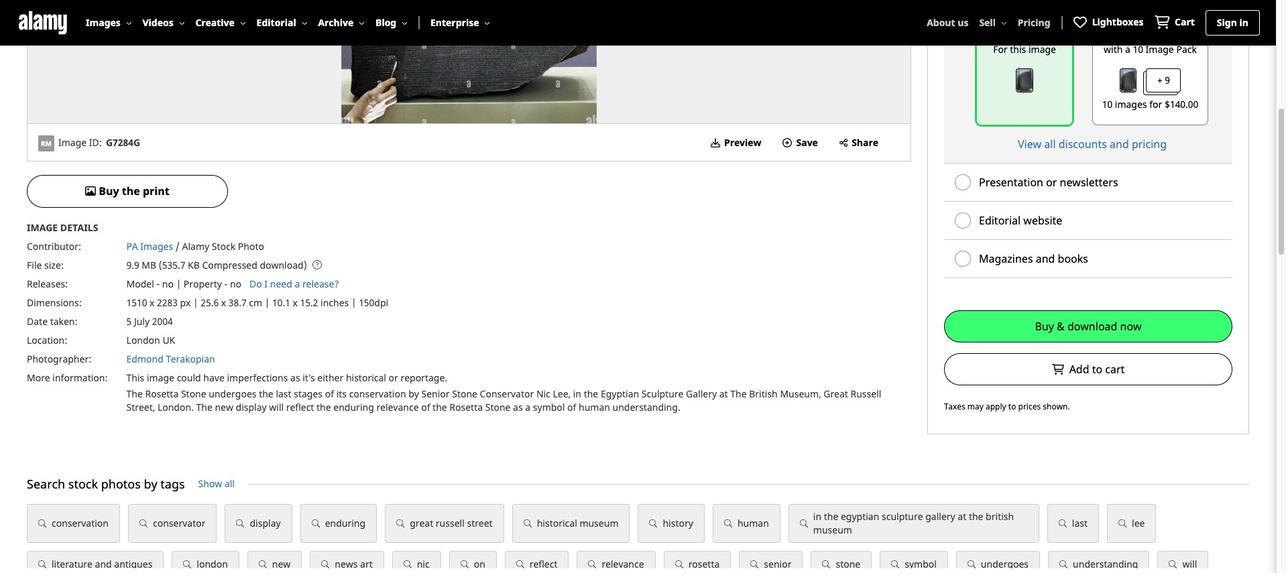 Task type: describe. For each thing, give the bounding box(es) containing it.
1 vertical spatial by
[[144, 477, 157, 493]]

cart shopping image for add to cart button
[[1053, 364, 1065, 375]]

size
[[44, 259, 61, 271]]

this
[[1011, 43, 1027, 55]]

website
[[1024, 213, 1063, 228]]

image inside the this image could have imperfections as it's either historical or reportage. the rosetta stone undergoes the last stages of its conservation by senior stone conservator nic lee,  in the egyptian sculpture gallery at the british museum,  great russell street,  london. the new display will reflect the enduring relevance of the rosetta stone as a symbol of human understanding.
[[147, 371, 174, 384]]

creative link
[[196, 0, 246, 46]]

at inside 'in the egyptian sculpture gallery at the british museum'
[[958, 511, 967, 524]]

file size :
[[27, 259, 64, 271]]

have
[[204, 371, 225, 384]]

the left egyptian
[[824, 511, 839, 524]]

photographer :
[[27, 353, 91, 365]]

magnifying glass image for lee
[[1119, 520, 1127, 528]]

july
[[134, 315, 150, 328]]

+ 9
[[1158, 73, 1171, 86]]

it's
[[303, 371, 315, 384]]

archive link
[[318, 0, 365, 46]]

date
[[27, 315, 48, 328]]

model - no | property - no
[[127, 277, 242, 290]]

chevron down image for enterprise
[[485, 20, 491, 26]]

magnifying glass image for nic
[[404, 561, 412, 569]]

1 no from the left
[[162, 277, 174, 290]]

download
[[1068, 319, 1118, 334]]

+
[[1158, 73, 1163, 86]]

1 x from the left
[[150, 296, 155, 309]]

&
[[1058, 319, 1065, 334]]

preview
[[725, 136, 762, 149]]

download image
[[711, 138, 721, 147]]

understanding link
[[1049, 552, 1150, 574]]

show
[[198, 478, 222, 491]]

in inside 'in the egyptian sculpture gallery at the british museum'
[[814, 511, 822, 524]]

taken
[[50, 315, 75, 328]]

chevron down image for editorial
[[302, 20, 308, 26]]

chevron down image for images
[[126, 20, 132, 26]]

museum inside 'in the egyptian sculpture gallery at the british museum'
[[814, 524, 853, 537]]

newsletters
[[1061, 175, 1119, 190]]

pricing link
[[1018, 0, 1051, 46]]

do i need a release?
[[250, 277, 339, 290]]

| right px
[[193, 296, 198, 309]]

0 vertical spatial rosetta
[[145, 388, 179, 400]]

buy for buy & download now
[[1036, 319, 1055, 334]]

lightboxes
[[1093, 15, 1144, 28]]

magazines and books button
[[945, 240, 1233, 277]]

releases
[[27, 277, 65, 290]]

0 horizontal spatial museum
[[580, 518, 619, 530]]

cart
[[1176, 15, 1196, 28]]

understanding.
[[613, 401, 681, 414]]

literature and antiques link
[[27, 552, 164, 574]]

news art
[[335, 558, 373, 571]]

0 horizontal spatial stone
[[181, 388, 206, 400]]

search stock photos by tags
[[27, 477, 185, 493]]

download)
[[260, 259, 307, 271]]

9.9 mb (535.7 kb compressed download)
[[127, 259, 307, 271]]

magnifying glass image for will
[[1170, 561, 1178, 569]]

pa
[[127, 240, 138, 253]]

1 horizontal spatial new
[[272, 558, 291, 571]]

may
[[968, 401, 984, 413]]

undergoes inside the this image could have imperfections as it's either historical or reportage. the rosetta stone undergoes the last stages of its conservation by senior stone conservator nic lee,  in the egyptian sculpture gallery at the british museum,  great russell street,  london. the new display will reflect the enduring relevance of the rosetta stone as a symbol of human understanding.
[[209, 388, 257, 400]]

alamy
[[182, 240, 209, 253]]

magnifying glass image for reflect
[[517, 561, 525, 569]]

human link
[[713, 505, 781, 544]]

enduring inside the this image could have imperfections as it's either historical or reportage. the rosetta stone undergoes the last stages of its conservation by senior stone conservator nic lee,  in the egyptian sculpture gallery at the british museum,  great russell street,  london. the new display will reflect the enduring relevance of the rosetta stone as a symbol of human understanding.
[[334, 401, 374, 414]]

buy the print link
[[27, 175, 228, 208]]

the down senior
[[433, 401, 447, 414]]

edmond terakopian
[[127, 353, 215, 365]]

books
[[1059, 251, 1089, 266]]

magnifying glass image for display
[[237, 520, 245, 528]]

taxes
[[945, 401, 966, 413]]

conservation link
[[27, 505, 120, 544]]

magnifying glass image for conservation
[[38, 520, 46, 528]]

contributor
[[27, 240, 79, 253]]

apply
[[986, 401, 1007, 413]]

1 - from the left
[[157, 277, 160, 290]]

rosetta
[[689, 558, 720, 571]]

russell
[[436, 518, 465, 530]]

magnifying glass image for stone
[[823, 561, 831, 569]]

discounts
[[1059, 137, 1108, 151]]

0 horizontal spatial of
[[325, 388, 334, 400]]

1 vertical spatial display
[[250, 518, 281, 530]]

at inside the this image could have imperfections as it's either historical or reportage. the rosetta stone undergoes the last stages of its conservation by senior stone conservator nic lee,  in the egyptian sculpture gallery at the british museum,  great russell street,  london. the new display will reflect the enduring relevance of the rosetta stone as a symbol of human understanding.
[[720, 388, 728, 400]]

share nodes image
[[840, 138, 848, 147]]

for
[[1150, 98, 1163, 110]]

chevron down image for sell
[[1002, 20, 1008, 26]]

magnifying glass image for in the egyptian sculpture gallery at the british museum
[[800, 520, 808, 528]]

photos
[[101, 477, 141, 493]]

creative
[[196, 16, 235, 29]]

magnifying glass image for history
[[650, 520, 658, 528]]

stages
[[294, 388, 323, 400]]

magnifying glass image for on
[[461, 561, 469, 569]]

0 horizontal spatial image
[[27, 221, 58, 234]]

chevron down image for videos
[[179, 20, 185, 26]]

either
[[318, 371, 344, 384]]

nic
[[417, 558, 430, 571]]

1 horizontal spatial image
[[1029, 43, 1057, 55]]

all for view
[[1045, 137, 1056, 151]]

symbol inside symbol link
[[905, 558, 937, 571]]

magnifying glass image for rosetta
[[675, 561, 683, 569]]

0 horizontal spatial conservation
[[52, 518, 109, 530]]

presentation or newsletters button
[[945, 163, 1233, 201]]

1 horizontal spatial undergoes
[[982, 558, 1029, 571]]

0 vertical spatial 10
[[1134, 43, 1144, 55]]

/
[[176, 240, 180, 253]]

the down the imperfections
[[259, 388, 274, 400]]

sign in
[[1218, 16, 1249, 29]]

london
[[127, 334, 160, 347]]

reflect inside the this image could have imperfections as it's either historical or reportage. the rosetta stone undergoes the last stages of its conservation by senior stone conservator nic lee,  in the egyptian sculpture gallery at the british museum,  great russell street,  london. the new display will reflect the enduring relevance of the rosetta stone as a symbol of human understanding.
[[286, 401, 314, 414]]

5
[[127, 315, 132, 328]]

5 july 2004
[[127, 315, 173, 328]]

magnifying glass image for great russell street
[[397, 520, 405, 528]]

magazines
[[980, 251, 1034, 266]]

add to cart button
[[945, 354, 1233, 386]]

1 vertical spatial will
[[1183, 558, 1198, 571]]

history link
[[638, 505, 705, 544]]

last link
[[1048, 505, 1100, 544]]

relevance link
[[577, 552, 656, 574]]

reportage.
[[401, 371, 448, 384]]

historical museum link
[[512, 505, 630, 544]]

magnifying glass image for conservator
[[140, 520, 148, 528]]

2 no from the left
[[230, 277, 242, 290]]

2 horizontal spatial of
[[568, 401, 577, 414]]

image image
[[85, 186, 96, 197]]

$14.00
[[1126, 8, 1176, 31]]

uk
[[163, 334, 175, 347]]

2 x from the left
[[221, 296, 226, 309]]

magnifying glass image for relevance
[[589, 561, 597, 569]]

2 - from the left
[[224, 277, 228, 290]]

in inside button
[[1240, 16, 1249, 29]]

1 horizontal spatial the
[[196, 401, 213, 414]]

| down (535.7
[[176, 277, 181, 290]]

by inside the this image could have imperfections as it's either historical or reportage. the rosetta stone undergoes the last stages of its conservation by senior stone conservator nic lee,  in the egyptian sculpture gallery at the british museum,  great russell street,  london. the new display will reflect the enduring relevance of the rosetta stone as a symbol of human understanding.
[[409, 388, 419, 400]]

2004
[[152, 315, 173, 328]]

nic link
[[392, 552, 441, 574]]

edmond terakopian link
[[127, 353, 215, 365]]

for this image
[[994, 43, 1057, 55]]

last inside "link"
[[1073, 518, 1088, 530]]

2 horizontal spatial image
[[1146, 43, 1175, 55]]

release?
[[303, 277, 339, 290]]

sculpture
[[882, 511, 924, 524]]

9
[[1166, 73, 1171, 86]]

enduring link
[[300, 505, 377, 544]]

image details
[[27, 221, 98, 234]]

magnifying glass image for undergoes
[[968, 561, 976, 569]]

russell
[[851, 388, 882, 400]]

sign in button
[[1207, 11, 1260, 35]]

cm
[[249, 296, 262, 309]]

relevance inside the this image could have imperfections as it's either historical or reportage. the rosetta stone undergoes the last stages of its conservation by senior stone conservator nic lee,  in the egyptian sculpture gallery at the british museum,  great russell street,  london. the new display will reflect the enduring relevance of the rosetta stone as a symbol of human understanding.
[[377, 401, 419, 414]]

editorial for editorial
[[257, 16, 296, 29]]

on
[[474, 558, 486, 571]]

2 horizontal spatial the
[[731, 388, 747, 400]]

2 horizontal spatial stone
[[486, 401, 511, 414]]

inches
[[321, 296, 349, 309]]

conservation inside the this image could have imperfections as it's either historical or reportage. the rosetta stone undergoes the last stages of its conservation by senior stone conservator nic lee,  in the egyptian sculpture gallery at the british museum,  great russell street,  london. the new display will reflect the enduring relevance of the rosetta stone as a symbol of human understanding.
[[349, 388, 406, 400]]

3 x from the left
[[293, 296, 298, 309]]

sell link
[[980, 0, 1008, 46]]

historical museum
[[537, 518, 619, 530]]

0 vertical spatial a
[[1126, 43, 1131, 55]]



Task type: vqa. For each thing, say whether or not it's contained in the screenshot.
second personal
no



Task type: locate. For each thing, give the bounding box(es) containing it.
2 vertical spatial and
[[95, 558, 112, 571]]

1 vertical spatial images
[[140, 240, 173, 253]]

magnifying glass image for senior
[[751, 561, 759, 569]]

0 vertical spatial enduring
[[334, 401, 374, 414]]

1 vertical spatial all
[[225, 478, 235, 491]]

magnifying glass image for new
[[259, 561, 267, 569]]

view all discounts and pricing
[[1019, 137, 1168, 151]]

rosetta down senior
[[450, 401, 483, 414]]

x left 38.7
[[221, 296, 226, 309]]

rm
[[41, 139, 52, 148]]

1 vertical spatial relevance
[[602, 558, 645, 571]]

1 vertical spatial enduring
[[325, 518, 366, 530]]

x left 15.2
[[293, 296, 298, 309]]

cart
[[1106, 362, 1125, 377]]

or
[[1047, 175, 1058, 190], [389, 371, 398, 384]]

1 chevron down image from the left
[[179, 20, 185, 26]]

1 horizontal spatial last
[[1073, 518, 1088, 530]]

and left pricing
[[1111, 137, 1130, 151]]

0 vertical spatial in
[[1240, 16, 1249, 29]]

image up contributor
[[27, 221, 58, 234]]

the left egyptian in the bottom of the page
[[584, 388, 599, 400]]

buy & download now button
[[945, 310, 1233, 343]]

and inside magazines and books button
[[1036, 251, 1056, 266]]

1 horizontal spatial by
[[409, 388, 419, 400]]

1 horizontal spatial x
[[221, 296, 226, 309]]

0 vertical spatial undergoes
[[209, 388, 257, 400]]

15.2
[[300, 296, 318, 309]]

magnifying glass image for news art
[[322, 561, 330, 569]]

0 vertical spatial human
[[579, 401, 611, 414]]

10 images for $140.00
[[1103, 98, 1199, 110]]

magnifying glass image inside historical museum link
[[524, 520, 532, 528]]

its
[[337, 388, 347, 400]]

new down the have
[[215, 401, 233, 414]]

- right model
[[157, 277, 160, 290]]

0 vertical spatial by
[[409, 388, 419, 400]]

1 horizontal spatial at
[[958, 511, 967, 524]]

1 vertical spatial a
[[295, 277, 300, 290]]

stone right senior
[[452, 388, 478, 400]]

image left pack
[[1146, 43, 1175, 55]]

1 vertical spatial 10
[[1103, 98, 1113, 110]]

reflect
[[286, 401, 314, 414], [530, 558, 558, 571]]

great
[[824, 388, 849, 400]]

| right cm
[[265, 296, 270, 309]]

this image could have imperfections as it's either historical or reportage. the rosetta stone undergoes the last stages of its conservation by senior stone conservator nic lee,  in the egyptian sculpture gallery at the british museum,  great russell street,  london. the new display will reflect the enduring relevance of the rosetta stone as a symbol of human understanding.
[[127, 371, 882, 414]]

1 vertical spatial undergoes
[[982, 558, 1029, 571]]

10.1
[[272, 296, 290, 309]]

magnifying glass image for symbol
[[892, 561, 900, 569]]

chevron down image right blog
[[402, 20, 408, 26]]

0 horizontal spatial image
[[147, 371, 174, 384]]

buy right 'image'
[[99, 184, 119, 199]]

1 horizontal spatial 10
[[1134, 43, 1144, 55]]

1 horizontal spatial conservation
[[349, 388, 406, 400]]

relevance
[[377, 401, 419, 414], [602, 558, 645, 571]]

0 vertical spatial image
[[1146, 43, 1175, 55]]

conservator
[[153, 518, 206, 530]]

image right this
[[1029, 43, 1057, 55]]

of down "lee,"
[[568, 401, 577, 414]]

magnifying glass image inside human link
[[725, 520, 733, 528]]

cart link
[[1155, 15, 1196, 31]]

alamy logo image
[[16, 11, 70, 35]]

1 horizontal spatial symbol
[[905, 558, 937, 571]]

taxes may apply to prices shown.
[[945, 401, 1071, 413]]

chevron down image for creative
[[240, 20, 246, 26]]

presentation or newsletters
[[980, 175, 1119, 190]]

all inside button
[[1045, 137, 1056, 151]]

1 horizontal spatial will
[[1183, 558, 1198, 571]]

0 horizontal spatial the
[[127, 388, 143, 400]]

0 vertical spatial display
[[236, 401, 267, 414]]

and left books
[[1036, 251, 1056, 266]]

1 vertical spatial editorial
[[980, 213, 1021, 228]]

enduring down the 'its'
[[334, 401, 374, 414]]

1 vertical spatial as
[[513, 401, 523, 414]]

magnifying glass image down historical museum
[[589, 561, 597, 569]]

as down 'conservator'
[[513, 401, 523, 414]]

the down stages
[[317, 401, 331, 414]]

the left british
[[969, 511, 984, 524]]

no up 38.7
[[230, 277, 242, 290]]

and for magazines and books
[[1036, 251, 1056, 266]]

magnifying glass image
[[140, 520, 148, 528], [312, 520, 320, 528], [524, 520, 532, 528], [725, 520, 733, 528], [1059, 520, 1067, 528], [322, 561, 330, 569], [517, 561, 525, 569], [589, 561, 597, 569], [675, 561, 683, 569], [751, 561, 759, 569], [892, 561, 900, 569], [968, 561, 976, 569], [1060, 561, 1068, 569]]

chevron down image inside images link
[[126, 20, 132, 26]]

10 left images
[[1103, 98, 1113, 110]]

editorial link
[[257, 0, 308, 46]]

all
[[1045, 137, 1056, 151], [225, 478, 235, 491]]

stone down 'conservator'
[[486, 401, 511, 414]]

all inside button
[[225, 478, 235, 491]]

4 chevron down image from the left
[[485, 20, 491, 26]]

and for literature and antiques
[[95, 558, 112, 571]]

magnifying glass image for understanding
[[1060, 561, 1068, 569]]

1 horizontal spatial no
[[230, 277, 242, 290]]

senior
[[764, 558, 792, 571]]

in left egyptian
[[814, 511, 822, 524]]

will inside the this image could have imperfections as it's either historical or reportage. the rosetta stone undergoes the last stages of its conservation by senior stone conservator nic lee,  in the egyptian sculpture gallery at the british museum,  great russell street,  london. the new display will reflect the enduring relevance of the rosetta stone as a symbol of human understanding.
[[269, 401, 284, 414]]

stone link
[[812, 552, 872, 574]]

1 chevron down image from the left
[[126, 20, 132, 26]]

museum down egyptian
[[814, 524, 853, 537]]

the up street,
[[127, 388, 143, 400]]

stone down could
[[181, 388, 206, 400]]

reflect link
[[505, 552, 569, 574]]

1 vertical spatial last
[[1073, 518, 1088, 530]]

a right with
[[1126, 43, 1131, 55]]

1 horizontal spatial relevance
[[602, 558, 645, 571]]

shown.
[[1044, 401, 1071, 413]]

display inside the this image could have imperfections as it's either historical or reportage. the rosetta stone undergoes the last stages of its conservation by senior stone conservator nic lee,  in the egyptian sculpture gallery at the british museum,  great russell street,  london. the new display will reflect the enduring relevance of the rosetta stone as a symbol of human understanding.
[[236, 401, 267, 414]]

chevron down image
[[179, 20, 185, 26], [302, 20, 308, 26], [402, 20, 408, 26], [485, 20, 491, 26]]

magnifying glass image left conservator
[[140, 520, 148, 528]]

1 vertical spatial to
[[1009, 401, 1017, 413]]

last left stages
[[276, 388, 292, 400]]

magnifying glass image inside the in the egyptian sculpture gallery at the british museum 'link'
[[800, 520, 808, 528]]

cart shopping image inside cart link
[[1155, 15, 1170, 29]]

to left cart
[[1093, 362, 1103, 377]]

in the egyptian sculpture gallery at the british museum
[[814, 511, 1015, 537]]

1 horizontal spatial buy
[[1036, 319, 1055, 334]]

more
[[27, 371, 50, 384]]

enterprise link
[[431, 0, 491, 46]]

2 chevron down image from the left
[[240, 20, 246, 26]]

magnifying glass image inside lee link
[[1119, 520, 1127, 528]]

1 horizontal spatial a
[[526, 401, 531, 414]]

chevron down image right 'enterprise'
[[485, 20, 491, 26]]

london
[[197, 558, 228, 571]]

in inside the this image could have imperfections as it's either historical or reportage. the rosetta stone undergoes the last stages of its conservation by senior stone conservator nic lee,  in the egyptian sculpture gallery at the british museum,  great russell street,  london. the new display will reflect the enduring relevance of the rosetta stone as a symbol of human understanding.
[[574, 388, 582, 400]]

or inside button
[[1047, 175, 1058, 190]]

a inside the this image could have imperfections as it's either historical or reportage. the rosetta stone undergoes the last stages of its conservation by senior stone conservator nic lee,  in the egyptian sculpture gallery at the british museum,  great russell street,  london. the new display will reflect the enduring relevance of the rosetta stone as a symbol of human understanding.
[[526, 401, 531, 414]]

magnifying glass image inside understanding link
[[1060, 561, 1068, 569]]

1 horizontal spatial -
[[224, 277, 228, 290]]

symbol
[[533, 401, 565, 414], [905, 558, 937, 571]]

chevron down image inside sell link
[[1002, 20, 1008, 26]]

symbol down the nic
[[533, 401, 565, 414]]

magnifying glass image inside display link
[[237, 520, 245, 528]]

magnifying glass image inside london link
[[183, 561, 191, 569]]

display up new link
[[250, 518, 281, 530]]

conservation right the 'its'
[[349, 388, 406, 400]]

magnifying glass image inside will link
[[1170, 561, 1178, 569]]

1 horizontal spatial historical
[[537, 518, 578, 530]]

a down 'conservator'
[[526, 401, 531, 414]]

new down display link
[[272, 558, 291, 571]]

new inside the this image could have imperfections as it's either historical or reportage. the rosetta stone undergoes the last stages of its conservation by senior stone conservator nic lee,  in the egyptian sculpture gallery at the british museum,  great russell street,  london. the new display will reflect the enduring relevance of the rosetta stone as a symbol of human understanding.
[[215, 401, 233, 414]]

magnifying glass image for historical museum
[[524, 520, 532, 528]]

| right inches
[[352, 296, 357, 309]]

1 horizontal spatial all
[[1045, 137, 1056, 151]]

0 vertical spatial all
[[1045, 137, 1056, 151]]

1 horizontal spatial image
[[58, 136, 87, 149]]

1 vertical spatial human
[[738, 518, 769, 530]]

0 horizontal spatial no
[[162, 277, 174, 290]]

undergoes
[[209, 388, 257, 400], [982, 558, 1029, 571]]

magnifying glass image down the in the egyptian sculpture gallery at the british museum 'link'
[[892, 561, 900, 569]]

edmond
[[127, 353, 164, 365]]

0 horizontal spatial new
[[215, 401, 233, 414]]

or left reportage. at bottom
[[389, 371, 398, 384]]

images
[[86, 16, 121, 29], [140, 240, 173, 253]]

cart shopping image left add
[[1053, 364, 1065, 375]]

magnifying glass image up rosetta link
[[725, 520, 733, 528]]

0 horizontal spatial buy
[[99, 184, 119, 199]]

as left it's
[[291, 371, 300, 384]]

show all
[[198, 478, 235, 491]]

editorial website button
[[945, 202, 1233, 239]]

3 chevron down image from the left
[[402, 20, 408, 26]]

0 horizontal spatial will
[[269, 401, 284, 414]]

conservator link
[[128, 505, 217, 544]]

chevron down image for archive
[[359, 20, 365, 26]]

last up understanding link
[[1073, 518, 1088, 530]]

1 horizontal spatial of
[[421, 401, 430, 414]]

x right 1510 at the bottom
[[150, 296, 155, 309]]

in right "lee,"
[[574, 388, 582, 400]]

print
[[143, 184, 170, 199]]

chevron down image inside the videos 'link'
[[179, 20, 185, 26]]

1 horizontal spatial to
[[1093, 362, 1103, 377]]

history
[[663, 518, 694, 530]]

property
[[184, 277, 222, 290]]

magnifying glass image inside reflect link
[[517, 561, 525, 569]]

images left videos
[[86, 16, 121, 29]]

0 horizontal spatial by
[[144, 477, 157, 493]]

relevance down reportage. at bottom
[[377, 401, 419, 414]]

1 horizontal spatial or
[[1047, 175, 1058, 190]]

magnifying glass image inside symbol link
[[892, 561, 900, 569]]

great
[[410, 518, 434, 530]]

reflect down stages
[[286, 401, 314, 414]]

magnifying glass image inside rosetta link
[[675, 561, 683, 569]]

a
[[1126, 43, 1131, 55], [295, 277, 300, 290], [526, 401, 531, 414]]

magnifying glass image inside undergoes link
[[968, 561, 976, 569]]

search
[[27, 477, 65, 493]]

new
[[215, 401, 233, 414], [272, 558, 291, 571]]

magnifying glass image
[[38, 520, 46, 528], [237, 520, 245, 528], [397, 520, 405, 528], [650, 520, 658, 528], [800, 520, 808, 528], [1119, 520, 1127, 528], [38, 561, 46, 569], [183, 561, 191, 569], [259, 561, 267, 569], [404, 561, 412, 569], [461, 561, 469, 569], [823, 561, 831, 569], [1170, 561, 1178, 569]]

magnifying glass image up news art link
[[312, 520, 320, 528]]

at right "gallery"
[[720, 388, 728, 400]]

buy the print
[[99, 184, 170, 199]]

chevron down image inside archive link
[[359, 20, 365, 26]]

or inside the this image could have imperfections as it's either historical or reportage. the rosetta stone undergoes the last stages of its conservation by senior stone conservator nic lee,  in the egyptian sculpture gallery at the british museum,  great russell street,  london. the new display will reflect the enduring relevance of the rosetta stone as a symbol of human understanding.
[[389, 371, 398, 384]]

chevron down image inside creative link
[[240, 20, 246, 26]]

of down senior
[[421, 401, 430, 414]]

magnifying glass image inside last "link"
[[1059, 520, 1067, 528]]

1 vertical spatial rosetta
[[450, 401, 483, 414]]

buy inside button
[[1036, 319, 1055, 334]]

heart image
[[1074, 15, 1087, 29]]

0 horizontal spatial relevance
[[377, 401, 419, 414]]

videos
[[143, 16, 174, 29]]

1 vertical spatial symbol
[[905, 558, 937, 571]]

and inside the literature and antiques link
[[95, 558, 112, 571]]

0 vertical spatial conservation
[[349, 388, 406, 400]]

symbol inside the this image could have imperfections as it's either historical or reportage. the rosetta stone undergoes the last stages of its conservation by senior stone conservator nic lee,  in the egyptian sculpture gallery at the british museum,  great russell street,  london. the new display will reflect the enduring relevance of the rosetta stone as a symbol of human understanding.
[[533, 401, 565, 414]]

chevron down image left blog
[[359, 20, 365, 26]]

magnifying glass image inside "great russell street" link
[[397, 520, 405, 528]]

magnifying glass image inside nic link
[[404, 561, 412, 569]]

magnifying glass image left news
[[322, 561, 330, 569]]

magnifying glass image inside news art link
[[322, 561, 330, 569]]

0 vertical spatial buy
[[99, 184, 119, 199]]

chevron down image right videos
[[179, 20, 185, 26]]

news
[[335, 558, 358, 571]]

magnifying glass image inside enduring link
[[312, 520, 320, 528]]

historical
[[346, 371, 386, 384], [537, 518, 578, 530]]

last inside the this image could have imperfections as it's either historical or reportage. the rosetta stone undergoes the last stages of its conservation by senior stone conservator nic lee,  in the egyptian sculpture gallery at the british museum,  great russell street,  london. the new display will reflect the enduring relevance of the rosetta stone as a symbol of human understanding.
[[276, 388, 292, 400]]

do
[[250, 277, 262, 290]]

as
[[291, 371, 300, 384], [513, 401, 523, 414]]

human down egyptian in the bottom of the page
[[579, 401, 611, 414]]

image down edmond terakopian
[[147, 371, 174, 384]]

all right "view"
[[1045, 137, 1056, 151]]

human inside human link
[[738, 518, 769, 530]]

display down the imperfections
[[236, 401, 267, 414]]

0 vertical spatial historical
[[346, 371, 386, 384]]

magnifying glass image for enduring
[[312, 520, 320, 528]]

to right apply at right bottom
[[1009, 401, 1017, 413]]

0 horizontal spatial x
[[150, 296, 155, 309]]

0 vertical spatial relevance
[[377, 401, 419, 414]]

historical up reflect link
[[537, 518, 578, 530]]

0 horizontal spatial and
[[95, 558, 112, 571]]

new link
[[247, 552, 302, 574]]

0 horizontal spatial at
[[720, 388, 728, 400]]

4 chevron down image from the left
[[1002, 20, 1008, 26]]

by down reportage. at bottom
[[409, 388, 419, 400]]

all for show
[[225, 478, 235, 491]]

id
[[89, 136, 99, 149]]

museum up relevance link
[[580, 518, 619, 530]]

10 right with
[[1134, 43, 1144, 55]]

150dpi
[[359, 296, 389, 309]]

pack
[[1177, 43, 1198, 55]]

0 vertical spatial or
[[1047, 175, 1058, 190]]

0 horizontal spatial as
[[291, 371, 300, 384]]

magnifying glass image for human
[[725, 520, 733, 528]]

0 vertical spatial symbol
[[533, 401, 565, 414]]

date taken :
[[27, 315, 78, 328]]

the right london.
[[196, 401, 213, 414]]

0 horizontal spatial to
[[1009, 401, 1017, 413]]

magnifying glass image up understanding link
[[1059, 520, 1067, 528]]

great russell street link
[[385, 505, 504, 544]]

3 chevron down image from the left
[[359, 20, 365, 26]]

reflect down historical museum link
[[530, 558, 558, 571]]

historical inside the this image could have imperfections as it's either historical or reportage. the rosetta stone undergoes the last stages of its conservation by senior stone conservator nic lee,  in the egyptian sculpture gallery at the british museum,  great russell street,  london. the new display will reflect the enduring relevance of the rosetta stone as a symbol of human understanding.
[[346, 371, 386, 384]]

0 vertical spatial will
[[269, 401, 284, 414]]

1 vertical spatial image
[[147, 371, 174, 384]]

chevron down image inside enterprise 'link'
[[485, 20, 491, 26]]

1 vertical spatial cart shopping image
[[1053, 364, 1065, 375]]

chevron down image left archive
[[302, 20, 308, 26]]

human inside the this image could have imperfections as it's either historical or reportage. the rosetta stone undergoes the last stages of its conservation by senior stone conservator nic lee,  in the egyptian sculpture gallery at the british museum,  great russell street,  london. the new display will reflect the enduring relevance of the rosetta stone as a symbol of human understanding.
[[579, 401, 611, 414]]

chevron down image
[[126, 20, 132, 26], [240, 20, 246, 26], [359, 20, 365, 26], [1002, 20, 1008, 26]]

of
[[325, 388, 334, 400], [421, 401, 430, 414], [568, 401, 577, 414]]

1 horizontal spatial rosetta
[[450, 401, 483, 414]]

buy left &
[[1036, 319, 1055, 334]]

cart shopping image inside add to cart button
[[1053, 364, 1065, 375]]

magnifying glass image for london
[[183, 561, 191, 569]]

symbol down the in the egyptian sculpture gallery at the british museum 'link'
[[905, 558, 937, 571]]

the left print
[[122, 184, 140, 199]]

magnifying glass image inside senior link
[[751, 561, 759, 569]]

1 vertical spatial at
[[958, 511, 967, 524]]

2 horizontal spatial a
[[1126, 43, 1131, 55]]

magnifying glass image up reflect link
[[524, 520, 532, 528]]

by left tags
[[144, 477, 157, 493]]

circle question image
[[312, 261, 322, 270]]

undergoes down british
[[982, 558, 1029, 571]]

1 horizontal spatial and
[[1036, 251, 1056, 266]]

magnifying glass image inside the literature and antiques link
[[38, 561, 46, 569]]

0 horizontal spatial undergoes
[[209, 388, 257, 400]]

circle plus image
[[783, 138, 793, 147]]

magnifying glass image down last "link"
[[1060, 561, 1068, 569]]

cart shopping image
[[1155, 15, 1170, 29], [1053, 364, 1065, 375]]

(535.7
[[159, 259, 185, 271]]

magnifying glass image inside "conservator" link
[[140, 520, 148, 528]]

reflect inside reflect link
[[530, 558, 558, 571]]

1 horizontal spatial museum
[[814, 524, 853, 537]]

magnifying glass image inside on link
[[461, 561, 469, 569]]

magnifying glass image left rosetta
[[675, 561, 683, 569]]

magnifying glass image inside conservation link
[[38, 520, 46, 528]]

magnifying glass image inside new link
[[259, 561, 267, 569]]

last
[[276, 388, 292, 400], [1073, 518, 1088, 530]]

0 vertical spatial images
[[86, 16, 121, 29]]

add to cart
[[1070, 362, 1125, 377]]

0 vertical spatial to
[[1093, 362, 1103, 377]]

0 horizontal spatial in
[[574, 388, 582, 400]]

2 vertical spatial a
[[526, 401, 531, 414]]

art
[[360, 558, 373, 571]]

0 horizontal spatial all
[[225, 478, 235, 491]]

conservator
[[480, 388, 534, 400]]

magnifying glass image for last
[[1059, 520, 1067, 528]]

1 vertical spatial and
[[1036, 251, 1056, 266]]

all right the show on the bottom
[[225, 478, 235, 491]]

editorial inside button
[[980, 213, 1021, 228]]

street,
[[127, 401, 155, 414]]

cart shopping image for cart link
[[1155, 15, 1170, 29]]

0 vertical spatial editorial
[[257, 16, 296, 29]]

chevron down image right creative
[[240, 20, 246, 26]]

1510 x 2283 px | 25.6 x 38.7 cm | 10.1 x 15.2 inches | 150dpi
[[127, 296, 389, 309]]

2 horizontal spatial x
[[293, 296, 298, 309]]

or left newsletters
[[1047, 175, 1058, 190]]

1 horizontal spatial cart shopping image
[[1155, 15, 1170, 29]]

image
[[1029, 43, 1057, 55], [147, 371, 174, 384]]

historical up the 'its'
[[346, 371, 386, 384]]

lee
[[1133, 518, 1146, 530]]

british
[[986, 511, 1015, 524]]

magazines and books
[[980, 251, 1089, 266]]

0 vertical spatial reflect
[[286, 401, 314, 414]]

presentation
[[980, 175, 1044, 190]]

editorial up magazines
[[980, 213, 1021, 228]]

editorial for editorial website
[[980, 213, 1021, 228]]

magnifying glass image inside relevance link
[[589, 561, 597, 569]]

1 horizontal spatial in
[[814, 511, 822, 524]]

1 horizontal spatial stone
[[452, 388, 478, 400]]

buy for buy the print
[[99, 184, 119, 199]]

preview link
[[711, 124, 762, 161]]

chevron down image inside editorial link
[[302, 20, 308, 26]]

chevron down image right sell
[[1002, 20, 1008, 26]]

the left british
[[731, 388, 747, 400]]

and left antiques
[[95, 558, 112, 571]]

in right sign
[[1240, 16, 1249, 29]]

literature
[[52, 558, 93, 571]]

british
[[750, 388, 778, 400]]

2 chevron down image from the left
[[302, 20, 308, 26]]

chevron down image left videos
[[126, 20, 132, 26]]

magnifying glass image inside stone link
[[823, 561, 831, 569]]

and
[[1111, 137, 1130, 151], [1036, 251, 1056, 266], [95, 558, 112, 571]]

a right need at left
[[295, 277, 300, 290]]

0 vertical spatial cart shopping image
[[1155, 15, 1170, 29]]

chevron down image for blog
[[402, 20, 408, 26]]

undergoes down the have
[[209, 388, 257, 400]]

could
[[177, 371, 201, 384]]

and inside view all discounts and pricing button
[[1111, 137, 1130, 151]]

magnifying glass image inside history link
[[650, 520, 658, 528]]

magnifying glass image right symbol link
[[968, 561, 976, 569]]

magnifying glass image right on
[[517, 561, 525, 569]]

on link
[[449, 552, 497, 574]]

of left the 'its'
[[325, 388, 334, 400]]

1 vertical spatial image
[[58, 136, 87, 149]]

1 vertical spatial reflect
[[530, 558, 558, 571]]

in the egyptian sculpture gallery at the british museum link
[[789, 505, 1040, 544]]

rosetta stone the british museum stock photo image
[[28, 0, 911, 124]]

rm image id : g7284g
[[41, 136, 140, 149]]

about us
[[927, 16, 969, 29]]

news art link
[[310, 552, 384, 574]]

editorial website
[[980, 213, 1063, 228]]

to inside button
[[1093, 362, 1103, 377]]

need
[[270, 277, 292, 290]]

for
[[994, 43, 1008, 55]]

magnifying glass image left senior
[[751, 561, 759, 569]]

0 horizontal spatial images
[[86, 16, 121, 29]]

magnifying glass image for literature and antiques
[[38, 561, 46, 569]]

pa images link
[[127, 240, 173, 253]]

terakopian
[[166, 353, 215, 365]]

1 vertical spatial buy
[[1036, 319, 1055, 334]]

2 vertical spatial image
[[27, 221, 58, 234]]

about
[[927, 16, 956, 29]]

0 vertical spatial and
[[1111, 137, 1130, 151]]

0 horizontal spatial cart shopping image
[[1053, 364, 1065, 375]]

details
[[60, 221, 98, 234]]

at right the gallery
[[958, 511, 967, 524]]

chevron down image inside blog link
[[402, 20, 408, 26]]

no up the '2283'
[[162, 277, 174, 290]]

with
[[1104, 43, 1123, 55]]



